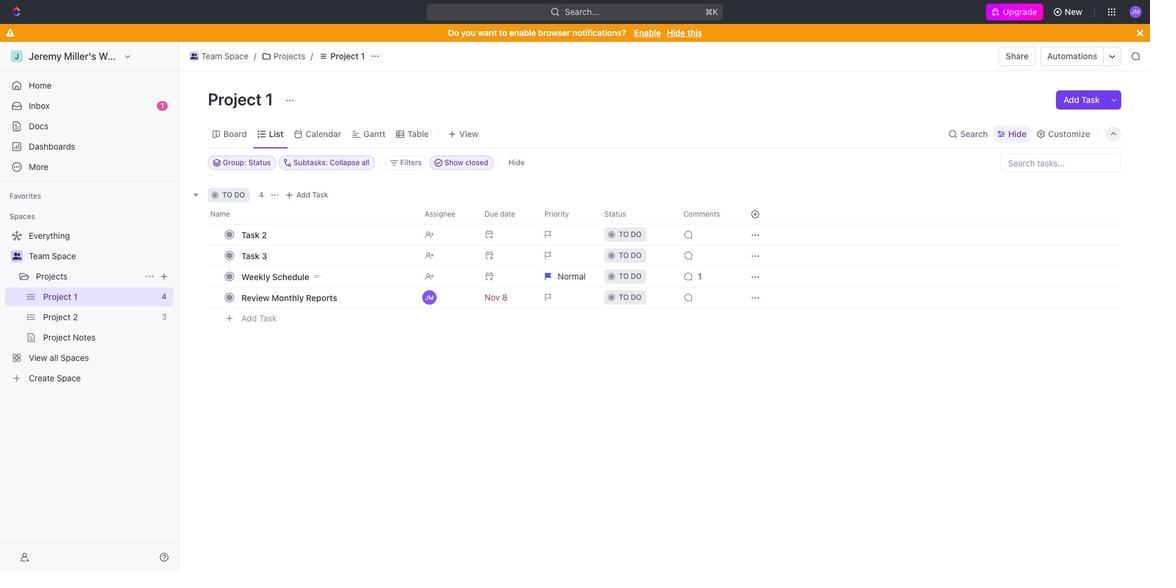 Task type: describe. For each thing, give the bounding box(es) containing it.
status button
[[597, 205, 677, 224]]

0 vertical spatial project 1
[[331, 51, 365, 61]]

project 2 link
[[43, 308, 157, 327]]

view button
[[444, 120, 483, 148]]

review monthly reports link
[[239, 289, 415, 307]]

team space link inside the sidebar navigation
[[29, 247, 171, 266]]

1 horizontal spatial add task button
[[282, 188, 333, 203]]

subtasks:
[[294, 158, 328, 167]]

2 vertical spatial add task button
[[236, 312, 282, 326]]

list
[[269, 129, 284, 139]]

search...
[[565, 7, 600, 17]]

name
[[210, 210, 230, 219]]

workspace
[[99, 51, 148, 62]]

group:
[[223, 158, 247, 167]]

1 horizontal spatial 4
[[259, 191, 264, 200]]

Search tasks... text field
[[1001, 154, 1121, 172]]

list link
[[267, 126, 284, 142]]

hide button
[[504, 156, 530, 170]]

add task for the bottommost the add task button
[[242, 313, 277, 323]]

task down ‎task
[[242, 251, 260, 261]]

home
[[29, 80, 52, 90]]

new button
[[1049, 2, 1090, 22]]

‎task 2 link
[[239, 226, 415, 244]]

task 3 link
[[239, 247, 415, 265]]

show closed button
[[430, 156, 494, 170]]

create
[[29, 373, 55, 384]]

create space
[[29, 373, 81, 384]]

enable
[[634, 28, 661, 38]]

everything link
[[5, 227, 171, 246]]

view button
[[444, 126, 483, 142]]

review monthly reports
[[242, 293, 337, 303]]

automations
[[1048, 51, 1098, 61]]

project for the left project 1 link
[[43, 292, 71, 302]]

board
[[224, 129, 247, 139]]

docs link
[[5, 117, 174, 136]]

sidebar navigation
[[0, 42, 182, 572]]

task 3
[[242, 251, 267, 261]]

1 horizontal spatial projects
[[274, 51, 305, 61]]

board link
[[221, 126, 247, 142]]

date
[[500, 210, 515, 219]]

jeremy miller's workspace, , element
[[11, 50, 23, 62]]

jm for topmost the jm dropdown button
[[1132, 8, 1141, 15]]

due date
[[485, 210, 515, 219]]

0 horizontal spatial spaces
[[10, 212, 35, 221]]

do for review monthly reports
[[631, 293, 642, 302]]

want
[[478, 28, 497, 38]]

1 horizontal spatial add task
[[297, 191, 328, 200]]

schedule
[[272, 272, 309, 282]]

review
[[242, 293, 270, 303]]

collapse
[[330, 158, 360, 167]]

view all spaces link
[[5, 349, 171, 368]]

1 button
[[677, 266, 737, 288]]

jeremy
[[29, 51, 62, 62]]

priority
[[545, 210, 569, 219]]

upgrade link
[[987, 4, 1044, 20]]

table
[[408, 129, 429, 139]]

do for task 3
[[631, 251, 642, 260]]

to do button for task 3
[[597, 245, 677, 267]]

weekly schedule
[[242, 272, 309, 282]]

user group image
[[12, 253, 21, 260]]

you
[[462, 28, 476, 38]]

‎task
[[242, 230, 260, 240]]

share button
[[999, 47, 1036, 66]]

2 vertical spatial space
[[57, 373, 81, 384]]

normal button
[[538, 266, 597, 288]]

customize
[[1049, 129, 1091, 139]]

project 1 inside "tree"
[[43, 292, 78, 302]]

project notes link
[[43, 328, 171, 348]]

more
[[29, 162, 49, 172]]

hide inside hide button
[[509, 158, 525, 167]]

docs
[[29, 121, 49, 131]]

1 vertical spatial space
[[52, 251, 76, 261]]

2 horizontal spatial add task button
[[1057, 90, 1107, 110]]

notes
[[73, 333, 96, 343]]

task down review
[[259, 313, 277, 323]]

filters
[[400, 158, 422, 167]]

project notes
[[43, 333, 96, 343]]

upgrade
[[1003, 7, 1038, 17]]

to do for task 3
[[619, 251, 642, 260]]

weekly schedule link
[[239, 268, 415, 286]]

reports
[[306, 293, 337, 303]]

‎task 2
[[242, 230, 267, 240]]

user group image
[[190, 53, 198, 59]]

status inside dropdown button
[[605, 210, 626, 219]]

new
[[1065, 7, 1083, 17]]

search button
[[945, 126, 992, 142]]

notifications?
[[573, 28, 626, 38]]

hide inside hide dropdown button
[[1009, 129, 1027, 139]]

project 2
[[43, 312, 78, 322]]

2 for ‎task 2
[[262, 230, 267, 240]]

0 vertical spatial space
[[224, 51, 249, 61]]

0 horizontal spatial jm button
[[418, 287, 478, 309]]

customize button
[[1033, 126, 1094, 142]]

1 inside 1 dropdown button
[[698, 271, 702, 282]]

browser
[[538, 28, 571, 38]]

assignee
[[425, 210, 456, 219]]

to for the review monthly reports link
[[619, 293, 629, 302]]

closed
[[466, 158, 489, 167]]

to do button for review monthly reports
[[597, 287, 677, 309]]

more button
[[5, 158, 174, 177]]

do
[[448, 28, 459, 38]]

4 inside the sidebar navigation
[[162, 292, 167, 301]]

project for project 2 link
[[43, 312, 71, 322]]

comments
[[684, 210, 720, 219]]

1 horizontal spatial team
[[201, 51, 222, 61]]

j
[[15, 52, 19, 61]]

inbox
[[29, 101, 50, 111]]

2 / from the left
[[311, 51, 313, 61]]

due
[[485, 210, 498, 219]]

due date button
[[478, 205, 538, 224]]

hide button
[[994, 126, 1031, 142]]



Task type: vqa. For each thing, say whether or not it's contained in the screenshot.
the Create Custom Field Button
no



Task type: locate. For each thing, give the bounding box(es) containing it.
dashboards link
[[5, 137, 174, 156]]

task up the customize
[[1082, 95, 1100, 105]]

space down "everything"
[[52, 251, 76, 261]]

add task button up the customize
[[1057, 90, 1107, 110]]

to do for ‎task 2
[[619, 230, 642, 239]]

1 horizontal spatial status
[[605, 210, 626, 219]]

0 vertical spatial add task
[[1064, 95, 1100, 105]]

0 horizontal spatial projects
[[36, 271, 68, 282]]

1 vertical spatial 4
[[162, 292, 167, 301]]

assignee button
[[418, 205, 478, 224]]

3 to do button from the top
[[597, 266, 677, 288]]

comments button
[[677, 205, 737, 224]]

hide right search at the top of the page
[[1009, 129, 1027, 139]]

all up create space
[[50, 353, 58, 363]]

1 horizontal spatial all
[[362, 158, 370, 167]]

projects
[[274, 51, 305, 61], [36, 271, 68, 282]]

add task up name dropdown button
[[297, 191, 328, 200]]

calendar link
[[303, 126, 341, 142]]

1 horizontal spatial 2
[[262, 230, 267, 240]]

hide
[[667, 28, 686, 38], [1009, 129, 1027, 139], [509, 158, 525, 167]]

gantt
[[364, 129, 386, 139]]

0 horizontal spatial 2
[[73, 312, 78, 322]]

all right the "collapse"
[[362, 158, 370, 167]]

0 horizontal spatial status
[[248, 158, 271, 167]]

0 horizontal spatial add task
[[242, 313, 277, 323]]

0 vertical spatial add
[[1064, 95, 1080, 105]]

1 vertical spatial spaces
[[61, 353, 89, 363]]

0 vertical spatial view
[[460, 129, 479, 139]]

1 vertical spatial 3
[[162, 313, 167, 322]]

tree
[[5, 227, 174, 388]]

0 vertical spatial project 1 link
[[316, 49, 368, 64]]

1 vertical spatial jm
[[425, 294, 434, 301]]

add task button down review
[[236, 312, 282, 326]]

0 horizontal spatial team space
[[29, 251, 76, 261]]

1 horizontal spatial team space
[[201, 51, 249, 61]]

0 vertical spatial jm button
[[1127, 2, 1146, 22]]

2 vertical spatial add
[[242, 313, 257, 323]]

project 1
[[331, 51, 365, 61], [208, 89, 277, 109], [43, 292, 78, 302]]

filters button
[[385, 156, 427, 170]]

project 1 link
[[316, 49, 368, 64], [43, 288, 157, 307]]

2 up project notes
[[73, 312, 78, 322]]

1 / from the left
[[254, 51, 256, 61]]

3 inside the sidebar navigation
[[162, 313, 167, 322]]

projects inside the sidebar navigation
[[36, 271, 68, 282]]

0 horizontal spatial jm
[[425, 294, 434, 301]]

1 vertical spatial project 1 link
[[43, 288, 157, 307]]

monthly
[[272, 293, 304, 303]]

enable
[[510, 28, 536, 38]]

2 horizontal spatial hide
[[1009, 129, 1027, 139]]

1 horizontal spatial spaces
[[61, 353, 89, 363]]

1 vertical spatial add task button
[[282, 188, 333, 203]]

gantt link
[[361, 126, 386, 142]]

0 horizontal spatial all
[[50, 353, 58, 363]]

team space link
[[186, 49, 252, 64], [29, 247, 171, 266]]

add up the customize
[[1064, 95, 1080, 105]]

2 to do button from the top
[[597, 245, 677, 267]]

subtasks: collapse all
[[294, 158, 370, 167]]

space right user group icon
[[224, 51, 249, 61]]

/
[[254, 51, 256, 61], [311, 51, 313, 61]]

add down review
[[242, 313, 257, 323]]

favorites
[[10, 192, 41, 201]]

jm
[[1132, 8, 1141, 15], [425, 294, 434, 301]]

to
[[499, 28, 507, 38], [222, 191, 232, 200], [619, 230, 629, 239], [619, 251, 629, 260], [619, 272, 629, 281], [619, 293, 629, 302]]

2 horizontal spatial add task
[[1064, 95, 1100, 105]]

1 horizontal spatial team space link
[[186, 49, 252, 64]]

view for view all spaces
[[29, 353, 47, 363]]

⌘k
[[706, 7, 719, 17]]

team
[[201, 51, 222, 61], [29, 251, 50, 261]]

team space down "everything"
[[29, 251, 76, 261]]

team inside the sidebar navigation
[[29, 251, 50, 261]]

1 horizontal spatial view
[[460, 129, 479, 139]]

2 for project 2
[[73, 312, 78, 322]]

task up name dropdown button
[[312, 191, 328, 200]]

0 horizontal spatial add
[[242, 313, 257, 323]]

1 vertical spatial projects link
[[36, 267, 140, 286]]

0 vertical spatial all
[[362, 158, 370, 167]]

0 horizontal spatial 3
[[162, 313, 167, 322]]

1 vertical spatial status
[[605, 210, 626, 219]]

favorites button
[[5, 189, 46, 204]]

0 vertical spatial jm
[[1132, 8, 1141, 15]]

team right user group image
[[29, 251, 50, 261]]

1 vertical spatial projects
[[36, 271, 68, 282]]

1 vertical spatial project 1
[[208, 89, 277, 109]]

miller's
[[64, 51, 96, 62]]

to for ‎task 2 link
[[619, 230, 629, 239]]

calendar
[[306, 129, 341, 139]]

to do for review monthly reports
[[619, 293, 642, 302]]

1 vertical spatial all
[[50, 353, 58, 363]]

jeremy miller's workspace
[[29, 51, 148, 62]]

0 vertical spatial team space
[[201, 51, 249, 61]]

1 horizontal spatial /
[[311, 51, 313, 61]]

1 horizontal spatial hide
[[667, 28, 686, 38]]

tree inside the sidebar navigation
[[5, 227, 174, 388]]

add task up the customize
[[1064, 95, 1100, 105]]

1 to do button from the top
[[597, 224, 677, 246]]

0 horizontal spatial /
[[254, 51, 256, 61]]

table link
[[405, 126, 429, 142]]

to do button
[[597, 224, 677, 246], [597, 245, 677, 267], [597, 266, 677, 288], [597, 287, 677, 309]]

0 vertical spatial 3
[[262, 251, 267, 261]]

team right user group icon
[[201, 51, 222, 61]]

0 vertical spatial projects
[[274, 51, 305, 61]]

show closed
[[445, 158, 489, 167]]

spaces inside "tree"
[[61, 353, 89, 363]]

add task for the rightmost the add task button
[[1064, 95, 1100, 105]]

0 horizontal spatial team space link
[[29, 247, 171, 266]]

1 vertical spatial add task
[[297, 191, 328, 200]]

view all spaces
[[29, 353, 89, 363]]

jm for the left the jm dropdown button
[[425, 294, 434, 301]]

0 vertical spatial 4
[[259, 191, 264, 200]]

weekly
[[242, 272, 270, 282]]

do for ‎task 2
[[631, 230, 642, 239]]

1 vertical spatial view
[[29, 353, 47, 363]]

1 horizontal spatial project 1
[[208, 89, 277, 109]]

search
[[961, 129, 988, 139]]

everything
[[29, 231, 70, 241]]

all inside the sidebar navigation
[[50, 353, 58, 363]]

1 horizontal spatial 3
[[262, 251, 267, 261]]

to for task 3 link
[[619, 251, 629, 260]]

0 vertical spatial 2
[[262, 230, 267, 240]]

1
[[361, 51, 365, 61], [265, 89, 273, 109], [161, 101, 164, 110], [698, 271, 702, 282], [74, 292, 78, 302]]

1 vertical spatial team
[[29, 251, 50, 261]]

team space right user group icon
[[201, 51, 249, 61]]

0 vertical spatial team space link
[[186, 49, 252, 64]]

project for project notes link
[[43, 333, 71, 343]]

view up show closed
[[460, 129, 479, 139]]

priority button
[[538, 205, 597, 224]]

tree containing everything
[[5, 227, 174, 388]]

2 vertical spatial project 1
[[43, 292, 78, 302]]

team space inside "tree"
[[29, 251, 76, 261]]

this
[[688, 28, 702, 38]]

2 right ‎task
[[262, 230, 267, 240]]

space down view all spaces on the bottom left of page
[[57, 373, 81, 384]]

1 horizontal spatial jm button
[[1127, 2, 1146, 22]]

view for view
[[460, 129, 479, 139]]

spaces down project notes
[[61, 353, 89, 363]]

view inside button
[[460, 129, 479, 139]]

automations button
[[1042, 47, 1104, 65]]

2 horizontal spatial add
[[1064, 95, 1080, 105]]

2 inside the sidebar navigation
[[73, 312, 78, 322]]

4 to do button from the top
[[597, 287, 677, 309]]

1 vertical spatial add
[[297, 191, 310, 200]]

0 vertical spatial hide
[[667, 28, 686, 38]]

1 vertical spatial hide
[[1009, 129, 1027, 139]]

spaces down favorites button
[[10, 212, 35, 221]]

add up name dropdown button
[[297, 191, 310, 200]]

add task button up name dropdown button
[[282, 188, 333, 203]]

view
[[460, 129, 479, 139], [29, 353, 47, 363]]

add task down review
[[242, 313, 277, 323]]

0 vertical spatial team
[[201, 51, 222, 61]]

view up create
[[29, 353, 47, 363]]

3 inside task 3 link
[[262, 251, 267, 261]]

to do button for ‎task 2
[[597, 224, 677, 246]]

task
[[1082, 95, 1100, 105], [312, 191, 328, 200], [242, 251, 260, 261], [259, 313, 277, 323]]

hide left this
[[667, 28, 686, 38]]

0 horizontal spatial view
[[29, 353, 47, 363]]

share
[[1006, 51, 1029, 61]]

do you want to enable browser notifications? enable hide this
[[448, 28, 702, 38]]

1 horizontal spatial projects link
[[259, 49, 308, 64]]

0 horizontal spatial projects link
[[36, 267, 140, 286]]

project
[[331, 51, 359, 61], [208, 89, 262, 109], [43, 292, 71, 302], [43, 312, 71, 322], [43, 333, 71, 343]]

2
[[262, 230, 267, 240], [73, 312, 78, 322]]

1 vertical spatial team space
[[29, 251, 76, 261]]

2 vertical spatial hide
[[509, 158, 525, 167]]

add task
[[1064, 95, 1100, 105], [297, 191, 328, 200], [242, 313, 277, 323]]

0 vertical spatial spaces
[[10, 212, 35, 221]]

name button
[[208, 205, 418, 224]]

team space
[[201, 51, 249, 61], [29, 251, 76, 261]]

home link
[[5, 76, 174, 95]]

to for weekly schedule link
[[619, 272, 629, 281]]

1 horizontal spatial jm
[[1132, 8, 1141, 15]]

0 vertical spatial projects link
[[259, 49, 308, 64]]

show
[[445, 158, 464, 167]]

projects link
[[259, 49, 308, 64], [36, 267, 140, 286]]

view inside the sidebar navigation
[[29, 353, 47, 363]]

hide right closed
[[509, 158, 525, 167]]

1 vertical spatial team space link
[[29, 247, 171, 266]]

1 horizontal spatial add
[[297, 191, 310, 200]]

1 vertical spatial 2
[[73, 312, 78, 322]]

0 horizontal spatial hide
[[509, 158, 525, 167]]

0 horizontal spatial project 1
[[43, 292, 78, 302]]

0 vertical spatial status
[[248, 158, 271, 167]]

0 horizontal spatial 4
[[162, 292, 167, 301]]

0 vertical spatial add task button
[[1057, 90, 1107, 110]]

2 vertical spatial add task
[[242, 313, 277, 323]]

2 horizontal spatial project 1
[[331, 51, 365, 61]]

create space link
[[5, 369, 171, 388]]

status right group: on the left of page
[[248, 158, 271, 167]]

group: status
[[223, 158, 271, 167]]

1 horizontal spatial project 1 link
[[316, 49, 368, 64]]

0 horizontal spatial project 1 link
[[43, 288, 157, 307]]

0 horizontal spatial team
[[29, 251, 50, 261]]

0 horizontal spatial add task button
[[236, 312, 282, 326]]

1 vertical spatial jm button
[[418, 287, 478, 309]]

status right priority dropdown button
[[605, 210, 626, 219]]



